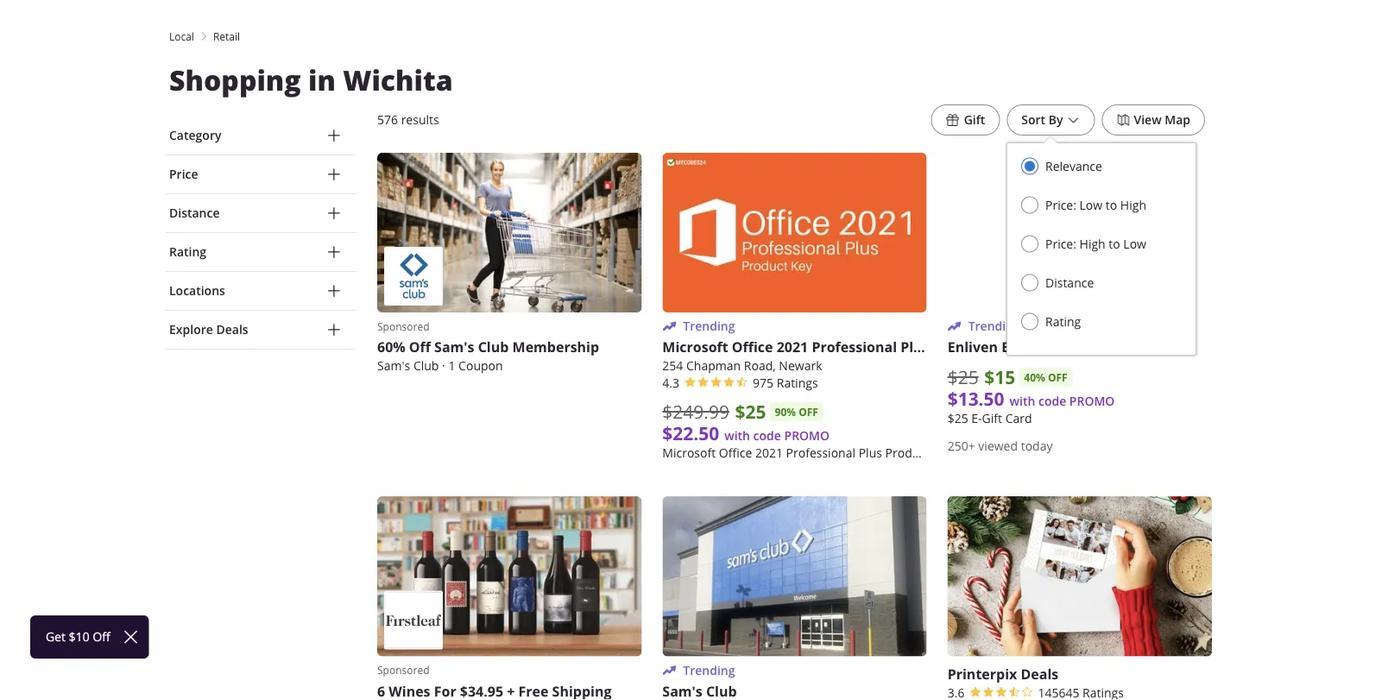 Task type: vqa. For each thing, say whether or not it's contained in the screenshot.
"$20"
no



Task type: describe. For each thing, give the bounding box(es) containing it.
office inside $249.99 $25 90% off $22.50 with code promo microsoft office 2021 professional plus product key - lifetime for windows 1pc
[[719, 445, 752, 461]]

microsoft inside the microsoft office 2021 professional plus 254 chapman road, newark
[[663, 338, 729, 357]]

off
[[409, 338, 431, 357]]

- inside $249.99 $25 90% off $22.50 with code promo microsoft office 2021 professional plus product key - lifetime for windows 1pc
[[957, 445, 961, 461]]

2021 inside the microsoft office 2021 professional plus 254 chapman road, newark
[[777, 338, 809, 357]]

4.3
[[663, 375, 680, 391]]

for
[[1012, 445, 1029, 461]]

deals for printerpix deals
[[1021, 665, 1059, 684]]

breadcrumbs element
[[166, 29, 1223, 44]]

deals for explore deals
[[216, 322, 248, 338]]

windows
[[1032, 445, 1083, 461]]

chapman
[[687, 358, 741, 374]]

·
[[442, 358, 445, 374]]

sponsored 60% off sam's club membership sam's club    ·    1 coupon
[[377, 320, 599, 374]]

0 vertical spatial sam's
[[435, 338, 475, 357]]

$25 $15 40% off $13.50 with code promo $25 e-gift card
[[948, 365, 1115, 427]]

250+
[[948, 438, 976, 454]]

key
[[933, 445, 954, 461]]

cbd
[[1082, 338, 1110, 357]]

60%
[[377, 338, 406, 357]]

ratings
[[777, 375, 818, 391]]

1pc
[[1087, 445, 1108, 461]]

$249.99 $25 90% off $22.50 with code promo microsoft office 2021 professional plus product key - lifetime for windows 1pc
[[663, 399, 1108, 461]]

1
[[449, 358, 456, 374]]

product
[[886, 445, 930, 461]]

576
[[377, 112, 398, 128]]

price: for price: high to low
[[1046, 236, 1077, 252]]

price: high to low
[[1046, 236, 1147, 252]]

local link
[[169, 29, 194, 44]]

lifetime
[[964, 445, 1009, 461]]

0 horizontal spatial club
[[414, 358, 439, 374]]

code for $25
[[754, 428, 782, 444]]

microsoft inside $249.99 $25 90% off $22.50 with code promo microsoft office 2021 professional plus product key - lifetime for windows 1pc
[[663, 445, 716, 461]]

code for $15
[[1039, 394, 1067, 410]]

trending for enliven essentials - cbd products
[[969, 318, 1021, 334]]

0 horizontal spatial low
[[1080, 197, 1103, 213]]

explore deals
[[169, 322, 248, 338]]

view map button
[[1102, 105, 1206, 136]]

category
[[169, 127, 221, 143]]

trending inside trending link
[[683, 662, 735, 678]]

0 vertical spatial high
[[1121, 197, 1147, 213]]

promo for $15
[[1070, 394, 1115, 410]]

distance inside dropdown button
[[169, 205, 220, 221]]

rating inside sort by list
[[1046, 314, 1081, 329]]

$22.50
[[663, 421, 720, 446]]

trending for microsoft office 2021 professional plus
[[683, 318, 735, 334]]

professional inside the microsoft office 2021 professional plus 254 chapman road, newark
[[812, 338, 897, 357]]

sort by
[[1022, 112, 1064, 128]]

view
[[1134, 112, 1162, 128]]

90%
[[775, 405, 796, 419]]

local
[[169, 29, 194, 43]]

price
[[169, 166, 198, 182]]

off for $25
[[799, 405, 819, 419]]

distance button
[[166, 194, 357, 232]]

$25 inside $249.99 $25 90% off $22.50 with code promo microsoft office 2021 professional plus product key - lifetime for windows 1pc
[[735, 399, 767, 424]]

gift button
[[932, 105, 1000, 136]]

$25 down the enliven
[[948, 365, 979, 389]]

$25 left e-
[[948, 411, 969, 427]]

with for $15
[[1010, 394, 1036, 410]]

wichita
[[343, 61, 453, 99]]

sponsored for sponsored
[[377, 664, 430, 677]]

office inside the microsoft office 2021 professional plus 254 chapman road, newark
[[732, 338, 773, 357]]



Task type: locate. For each thing, give the bounding box(es) containing it.
essentials
[[1002, 338, 1070, 357]]

40%
[[1025, 370, 1046, 385]]

microsoft up chapman
[[663, 338, 729, 357]]

price: down price: low to high
[[1046, 236, 1077, 252]]

1 price: from the top
[[1046, 197, 1077, 213]]

0 horizontal spatial high
[[1080, 236, 1106, 252]]

gift inside button
[[964, 112, 986, 128]]

high down price: low to high
[[1080, 236, 1106, 252]]

newark
[[779, 358, 823, 374]]

distance down "price: high to low"
[[1046, 275, 1094, 291]]

0 vertical spatial promo
[[1070, 394, 1115, 410]]

shopping in wichita
[[169, 61, 453, 99]]

1 vertical spatial professional
[[786, 445, 856, 461]]

1 vertical spatial low
[[1124, 236, 1147, 252]]

club
[[478, 338, 509, 357], [414, 358, 439, 374]]

0 vertical spatial gift
[[964, 112, 986, 128]]

1 horizontal spatial sam's
[[435, 338, 475, 357]]

relevance
[[1046, 158, 1103, 174]]

1 vertical spatial club
[[414, 358, 439, 374]]

high up "price: high to low"
[[1121, 197, 1147, 213]]

1 vertical spatial price:
[[1046, 236, 1077, 252]]

off inside $249.99 $25 90% off $22.50 with code promo microsoft office 2021 professional plus product key - lifetime for windows 1pc
[[799, 405, 819, 419]]

0 vertical spatial plus
[[901, 338, 930, 357]]

deals inside dropdown button
[[216, 322, 248, 338]]

0 vertical spatial office
[[732, 338, 773, 357]]

view map
[[1134, 112, 1191, 128]]

1 vertical spatial office
[[719, 445, 752, 461]]

1 horizontal spatial high
[[1121, 197, 1147, 213]]

professional down 90%
[[786, 445, 856, 461]]

price: low to high
[[1046, 197, 1147, 213]]

plus left 'product'
[[859, 445, 883, 461]]

promo inside $249.99 $25 90% off $22.50 with code promo microsoft office 2021 professional plus product key - lifetime for windows 1pc
[[785, 428, 830, 444]]

0 vertical spatial rating
[[169, 244, 207, 260]]

printerpix deals
[[948, 665, 1059, 684]]

code
[[1039, 394, 1067, 410], [754, 428, 782, 444]]

0 vertical spatial price:
[[1046, 197, 1077, 213]]

1 vertical spatial distance
[[1046, 275, 1094, 291]]

trending link
[[663, 497, 927, 700]]

1 vertical spatial gift
[[982, 411, 1003, 427]]

code inside $249.99 $25 90% off $22.50 with code promo microsoft office 2021 professional plus product key - lifetime for windows 1pc
[[754, 428, 782, 444]]

2021 inside $249.99 $25 90% off $22.50 with code promo microsoft office 2021 professional plus product key - lifetime for windows 1pc
[[756, 445, 783, 461]]

code inside $25 $15 40% off $13.50 with code promo $25 e-gift card
[[1039, 394, 1067, 410]]

shopping
[[169, 61, 301, 99]]

professional inside $249.99 $25 90% off $22.50 with code promo microsoft office 2021 professional plus product key - lifetime for windows 1pc
[[786, 445, 856, 461]]

plus inside the microsoft office 2021 professional plus 254 chapman road, newark
[[901, 338, 930, 357]]

1 vertical spatial -
[[957, 445, 961, 461]]

0 vertical spatial sponsored
[[377, 320, 430, 334]]

road,
[[744, 358, 776, 374]]

1 horizontal spatial club
[[478, 338, 509, 357]]

0 horizontal spatial off
[[799, 405, 819, 419]]

membership
[[513, 338, 599, 357]]

0 vertical spatial -
[[1074, 338, 1078, 357]]

code down 90%
[[754, 428, 782, 444]]

0 horizontal spatial promo
[[785, 428, 830, 444]]

sponsored inside sponsored 60% off sam's club membership sam's club    ·    1 coupon
[[377, 320, 430, 334]]

today
[[1021, 438, 1053, 454]]

category button
[[166, 117, 357, 155]]

microsoft down $249.99
[[663, 445, 716, 461]]

0 horizontal spatial rating
[[169, 244, 207, 260]]

professional
[[812, 338, 897, 357], [786, 445, 856, 461]]

map
[[1165, 112, 1191, 128]]

deals right printerpix
[[1021, 665, 1059, 684]]

1 vertical spatial promo
[[785, 428, 830, 444]]

0 horizontal spatial code
[[754, 428, 782, 444]]

price: for price: low to high
[[1046, 197, 1077, 213]]

sort by button
[[1007, 105, 1096, 136]]

products
[[1114, 338, 1175, 357]]

0 horizontal spatial plus
[[859, 445, 883, 461]]

gift left sort
[[964, 112, 986, 128]]

2 sponsored from the top
[[377, 664, 430, 677]]

$25
[[948, 365, 979, 389], [735, 399, 767, 424], [948, 411, 969, 427]]

low down price: low to high
[[1124, 236, 1147, 252]]

promo for $25
[[785, 428, 830, 444]]

distance
[[169, 205, 220, 221], [1046, 275, 1094, 291]]

1 vertical spatial 2021
[[756, 445, 783, 461]]

975
[[753, 375, 774, 391]]

0 vertical spatial deals
[[216, 322, 248, 338]]

explore deals button
[[166, 311, 357, 349]]

0 vertical spatial professional
[[812, 338, 897, 357]]

2 price: from the top
[[1046, 236, 1077, 252]]

distance inside sort by list
[[1046, 275, 1094, 291]]

rating inside dropdown button
[[169, 244, 207, 260]]

locations button
[[166, 272, 357, 310]]

$25 down the 975
[[735, 399, 767, 424]]

professional up newark
[[812, 338, 897, 357]]

to for high
[[1106, 197, 1118, 213]]

0 horizontal spatial distance
[[169, 205, 220, 221]]

rating button
[[166, 233, 357, 271]]

results
[[401, 112, 439, 128]]

sponsored
[[377, 320, 430, 334], [377, 664, 430, 677]]

off right 40%
[[1048, 370, 1068, 385]]

sam's
[[435, 338, 475, 357], [377, 358, 410, 374]]

gift inside $25 $15 40% off $13.50 with code promo $25 e-gift card
[[982, 411, 1003, 427]]

off
[[1048, 370, 1068, 385], [799, 405, 819, 419]]

explore
[[169, 322, 213, 338]]

plus
[[901, 338, 930, 357], [859, 445, 883, 461]]

off inside $25 $15 40% off $13.50 with code promo $25 e-gift card
[[1048, 370, 1068, 385]]

1 microsoft from the top
[[663, 338, 729, 357]]

0 horizontal spatial -
[[957, 445, 961, 461]]

sponsored link
[[377, 497, 642, 700]]

0 vertical spatial distance
[[169, 205, 220, 221]]

trending
[[683, 318, 735, 334], [969, 318, 1021, 334], [683, 662, 735, 678]]

1 horizontal spatial distance
[[1046, 275, 1094, 291]]

with up card
[[1010, 394, 1036, 410]]

printerpix
[[948, 665, 1018, 684]]

distance down price
[[169, 205, 220, 221]]

975 ratings
[[753, 375, 818, 391]]

0 vertical spatial microsoft
[[663, 338, 729, 357]]

gift
[[964, 112, 986, 128], [982, 411, 1003, 427]]

price button
[[166, 155, 357, 193]]

1 vertical spatial to
[[1109, 236, 1121, 252]]

off for $15
[[1048, 370, 1068, 385]]

club up coupon on the left bottom of page
[[478, 338, 509, 357]]

sort
[[1022, 112, 1046, 128]]

retail
[[213, 29, 240, 43]]

1 horizontal spatial plus
[[901, 338, 930, 357]]

off right 90%
[[799, 405, 819, 419]]

coupon
[[459, 358, 503, 374]]

1 vertical spatial high
[[1080, 236, 1106, 252]]

office
[[732, 338, 773, 357], [719, 445, 752, 461]]

1 vertical spatial microsoft
[[663, 445, 716, 461]]

to
[[1106, 197, 1118, 213], [1109, 236, 1121, 252]]

rating
[[169, 244, 207, 260], [1046, 314, 1081, 329]]

2021 down 90%
[[756, 445, 783, 461]]

viewed
[[979, 438, 1018, 454]]

sam's up the 1
[[435, 338, 475, 357]]

promo up 1pc
[[1070, 394, 1115, 410]]

- right key
[[957, 445, 961, 461]]

plus left the enliven
[[901, 338, 930, 357]]

high
[[1121, 197, 1147, 213], [1080, 236, 1106, 252]]

-
[[1074, 338, 1078, 357], [957, 445, 961, 461]]

price: down relevance
[[1046, 197, 1077, 213]]

1 vertical spatial off
[[799, 405, 819, 419]]

card
[[1006, 411, 1033, 427]]

low
[[1080, 197, 1103, 213], [1124, 236, 1147, 252]]

with inside $249.99 $25 90% off $22.50 with code promo microsoft office 2021 professional plus product key - lifetime for windows 1pc
[[725, 428, 751, 444]]

enliven essentials - cbd products
[[948, 338, 1175, 357]]

office up road,
[[732, 338, 773, 357]]

1 sponsored from the top
[[377, 320, 430, 334]]

1 horizontal spatial low
[[1124, 236, 1147, 252]]

1 horizontal spatial off
[[1048, 370, 1068, 385]]

1 horizontal spatial code
[[1039, 394, 1067, 410]]

promo down 90%
[[785, 428, 830, 444]]

promo
[[1070, 394, 1115, 410], [785, 428, 830, 444]]

code down 40%
[[1039, 394, 1067, 410]]

$13.50
[[948, 387, 1005, 412]]

0 horizontal spatial with
[[725, 428, 751, 444]]

0 vertical spatial 2021
[[777, 338, 809, 357]]

by
[[1049, 112, 1064, 128]]

rating up locations on the top left of page
[[169, 244, 207, 260]]

gift left card
[[982, 411, 1003, 427]]

microsoft office 2021 professional plus 254 chapman road, newark
[[663, 338, 930, 374]]

2021
[[777, 338, 809, 357], [756, 445, 783, 461]]

deals
[[216, 322, 248, 338], [1021, 665, 1059, 684]]

0 vertical spatial low
[[1080, 197, 1103, 213]]

plus inside $249.99 $25 90% off $22.50 with code promo microsoft office 2021 professional plus product key - lifetime for windows 1pc
[[859, 445, 883, 461]]

1 horizontal spatial deals
[[1021, 665, 1059, 684]]

1 vertical spatial plus
[[859, 445, 883, 461]]

enliven
[[948, 338, 998, 357]]

sam's down 60%
[[377, 358, 410, 374]]

2 microsoft from the top
[[663, 445, 716, 461]]

price:
[[1046, 197, 1077, 213], [1046, 236, 1077, 252]]

1 horizontal spatial with
[[1010, 394, 1036, 410]]

sponsored for sponsored 60% off sam's club membership sam's club    ·    1 coupon
[[377, 320, 430, 334]]

1 vertical spatial code
[[754, 428, 782, 444]]

rating up enliven essentials - cbd products
[[1046, 314, 1081, 329]]

e-
[[972, 411, 983, 427]]

0 vertical spatial off
[[1048, 370, 1068, 385]]

576 results
[[377, 112, 439, 128]]

1 horizontal spatial -
[[1074, 338, 1078, 357]]

microsoft
[[663, 338, 729, 357], [663, 445, 716, 461]]

to for low
[[1109, 236, 1121, 252]]

locations
[[169, 283, 225, 299]]

1 horizontal spatial promo
[[1070, 394, 1115, 410]]

1 vertical spatial with
[[725, 428, 751, 444]]

with
[[1010, 394, 1036, 410], [725, 428, 751, 444]]

dialog containing relevance
[[1007, 136, 1197, 356]]

to down price: low to high
[[1109, 236, 1121, 252]]

1 vertical spatial sam's
[[377, 358, 410, 374]]

0 horizontal spatial sam's
[[377, 358, 410, 374]]

printerpix deals link
[[948, 497, 1213, 700]]

0 horizontal spatial deals
[[216, 322, 248, 338]]

office down $249.99
[[719, 445, 752, 461]]

1 vertical spatial rating
[[1046, 314, 1081, 329]]

0 vertical spatial code
[[1039, 394, 1067, 410]]

to up "price: high to low"
[[1106, 197, 1118, 213]]

254
[[663, 358, 683, 374]]

0 vertical spatial to
[[1106, 197, 1118, 213]]

with right $22.50
[[725, 428, 751, 444]]

sort by list
[[1022, 157, 1182, 341]]

$15
[[985, 365, 1016, 390]]

1 vertical spatial sponsored
[[377, 664, 430, 677]]

in
[[308, 61, 336, 99]]

promo inside $25 $15 40% off $13.50 with code promo $25 e-gift card
[[1070, 394, 1115, 410]]

deals right explore
[[216, 322, 248, 338]]

$249.99
[[663, 400, 730, 424]]

dialog
[[1007, 136, 1197, 356]]

1 horizontal spatial rating
[[1046, 314, 1081, 329]]

2021 up newark
[[777, 338, 809, 357]]

250+ viewed today
[[948, 438, 1053, 454]]

with for $25
[[725, 428, 751, 444]]

club left ·
[[414, 358, 439, 374]]

- left cbd
[[1074, 338, 1078, 357]]

0 vertical spatial with
[[1010, 394, 1036, 410]]

0 vertical spatial club
[[478, 338, 509, 357]]

with inside $25 $15 40% off $13.50 with code promo $25 e-gift card
[[1010, 394, 1036, 410]]

1 vertical spatial deals
[[1021, 665, 1059, 684]]

low up "price: high to low"
[[1080, 197, 1103, 213]]



